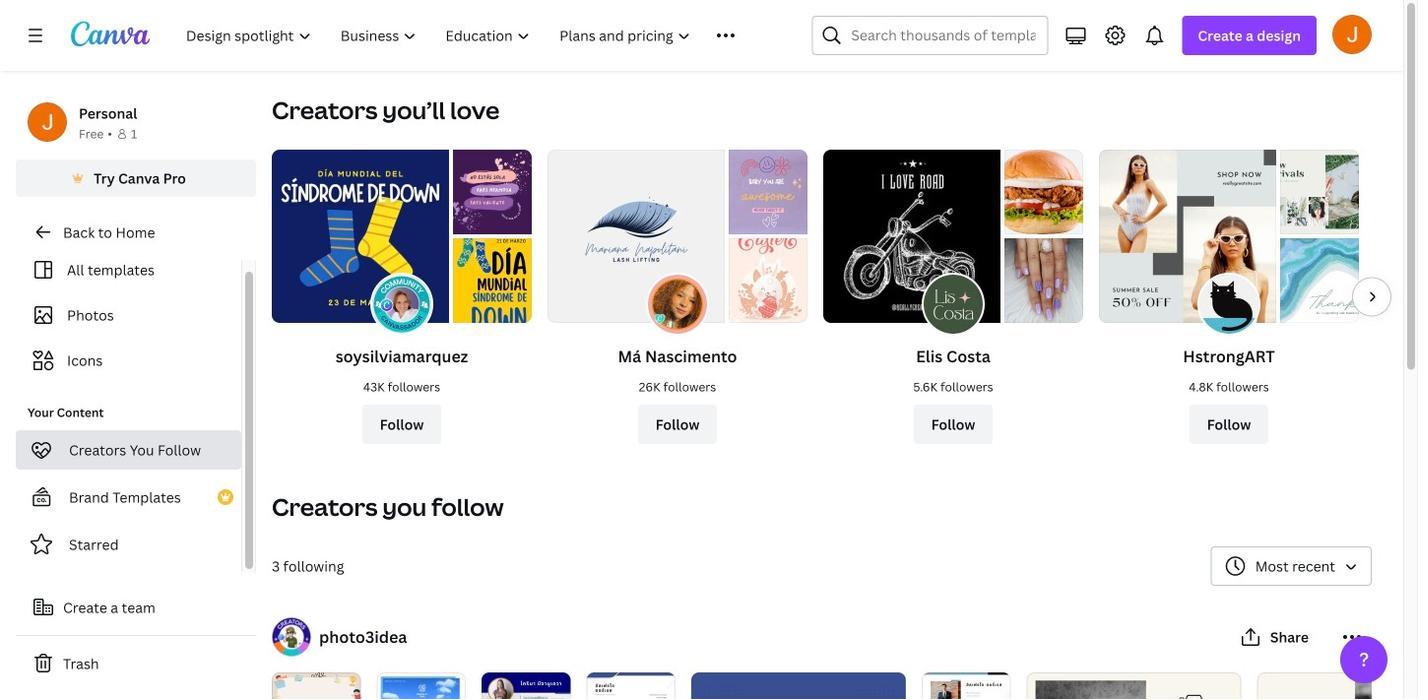 Task type: vqa. For each thing, say whether or not it's contained in the screenshot.
41% dropdown button
no



Task type: describe. For each thing, give the bounding box(es) containing it.
1 group from the left
[[272, 665, 361, 699]]

jeremy miller image
[[1333, 15, 1372, 54]]

7 group from the left
[[1027, 665, 1242, 699]]

2 group from the left
[[377, 665, 466, 699]]

Search search field
[[852, 17, 1036, 54]]

5 group from the left
[[692, 665, 906, 699]]



Task type: locate. For each thing, give the bounding box(es) containing it.
None button
[[1211, 547, 1372, 586]]

6 group from the left
[[922, 665, 1011, 699]]

group
[[272, 665, 361, 699], [377, 665, 466, 699], [482, 665, 571, 699], [587, 665, 676, 699], [692, 665, 906, 699], [922, 665, 1011, 699], [1027, 665, 1242, 699]]

4 group from the left
[[587, 665, 676, 699]]

None search field
[[812, 16, 1049, 55]]

top level navigation element
[[173, 16, 765, 55], [173, 16, 765, 55]]

3 group from the left
[[482, 665, 571, 699]]



